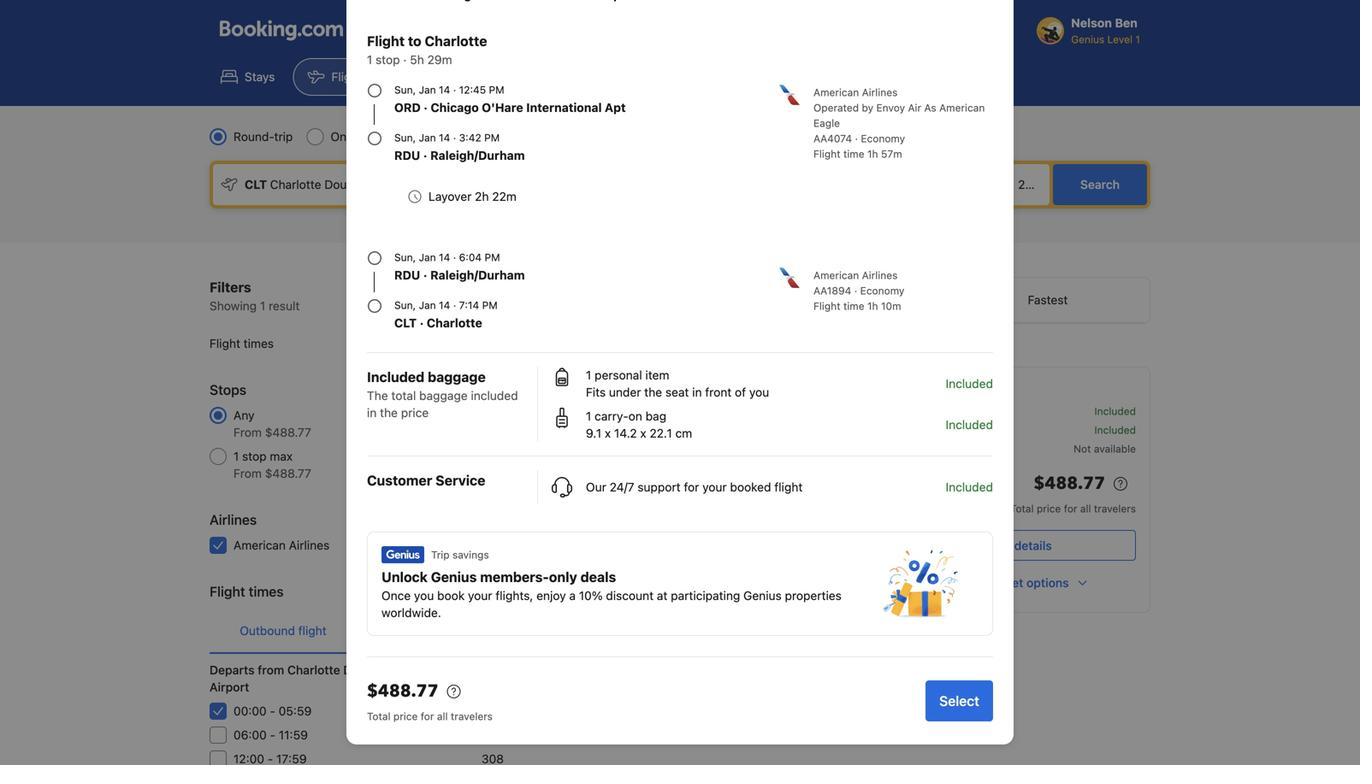 Task type: describe. For each thing, give the bounding box(es) containing it.
0 horizontal spatial american airlines
[[234, 538, 330, 553]]

support
[[638, 480, 681, 494]]

departs from charlotte douglas international airport
[[210, 663, 464, 695]]

1 carry-on bag 9.1 x 14.2 x 22.1 cm
[[586, 409, 692, 441]]

cm
[[675, 426, 692, 441]]

00:00 - 05:59
[[234, 704, 312, 719]]

$488.77 inside '1 stop max from $488.77'
[[265, 467, 311, 481]]

1 left result
[[260, 299, 265, 313]]

price for select
[[393, 711, 418, 723]]

2 x from the left
[[640, 426, 646, 441]]

1h inside american airlines aa1894 · economy flight time 1h 10m
[[867, 300, 878, 312]]

explore ticket options button
[[900, 568, 1136, 599]]

$488.77 region for select
[[367, 678, 912, 709]]

city
[[451, 130, 471, 144]]

1 flight times from the top
[[210, 337, 274, 351]]

once
[[382, 589, 411, 603]]

by
[[862, 102, 874, 114]]

tab list for departs from charlotte douglas international airport
[[210, 609, 504, 655]]

$488.77 region for view details
[[900, 470, 1136, 501]]

you inside 1 personal item fits under the seat in front of you
[[749, 385, 769, 399]]

fastest button
[[946, 278, 1150, 322]]

flight for outbound flight
[[298, 624, 327, 638]]

included inside 'included carry-on bag'
[[1094, 405, 1136, 417]]

1 for 1 stop
[[723, 484, 728, 496]]

american right as
[[939, 102, 985, 114]]

24/7
[[610, 480, 634, 494]]

22m
[[492, 189, 517, 204]]

tab list for prices may change if there are
[[539, 278, 1150, 324]]

fastest
[[1028, 293, 1068, 307]]

included baggage the total baggage included in the price
[[367, 369, 518, 420]]

5:45 am
[[600, 384, 657, 400]]

pm for sun, jan 14 · 7:14 pm clt · charlotte
[[482, 299, 498, 311]]

options
[[1027, 576, 1069, 590]]

personal
[[920, 405, 962, 417]]

the inside 1 personal item fits under the seat in front of you
[[644, 385, 662, 399]]

1 personal item fits under the seat in front of you
[[586, 368, 769, 399]]

explore ticket options
[[946, 576, 1069, 590]]

06:00 - 11:59
[[234, 728, 308, 743]]

$488.77 down not
[[1034, 472, 1105, 496]]

1 horizontal spatial clt
[[600, 404, 619, 416]]

06:00
[[234, 728, 267, 743]]

1 vertical spatial times
[[249, 584, 284, 600]]

cheapest button
[[743, 278, 946, 322]]

flight for return flight
[[436, 624, 464, 638]]

sun, for sun, jan 14 · 12:45 pm ord · chicago o'hare international apt
[[394, 84, 416, 96]]

to
[[408, 33, 421, 49]]

bag inside included checked bag
[[966, 443, 984, 455]]

ord . jan 14
[[600, 478, 663, 494]]

operated
[[814, 102, 859, 114]]

1 horizontal spatial item
[[965, 405, 986, 417]]

1 for 1 stop max from $488.77
[[234, 450, 239, 464]]

25m
[[731, 383, 753, 395]]

envoy
[[876, 102, 905, 114]]

airlines inside american airlines aa1894 · economy flight time 1h 10m
[[862, 269, 898, 281]]

main cabin fare:
[[900, 383, 978, 395]]

raleigh/durham for sun, jan 14 · 6:04 pm rdu · raleigh/durham
[[430, 268, 525, 282]]

6h
[[716, 383, 728, 395]]

· inside american airlines aa1894 · economy flight time 1h 10m
[[854, 285, 857, 297]]

10%
[[579, 589, 603, 603]]

layover 2h 22m
[[429, 189, 517, 204]]

economy down o'hare
[[484, 130, 535, 144]]

trip
[[431, 549, 450, 561]]

american up operated
[[814, 86, 859, 98]]

stops
[[210, 382, 246, 398]]

57m
[[881, 148, 902, 160]]

under
[[609, 385, 641, 399]]

explore
[[946, 576, 989, 590]]

international inside the departs from charlotte douglas international airport
[[393, 663, 464, 677]]

economy inside american airlines operated by envoy air as american eagle aa4074 · economy flight time 1h 57m
[[861, 133, 905, 145]]

douglas
[[343, 663, 390, 677]]

included inside included checked bag
[[1094, 424, 1136, 436]]

time inside american airlines aa1894 · economy flight time 1h 10m
[[843, 300, 864, 312]]

0 vertical spatial american airlines
[[553, 432, 637, 444]]

flights,
[[496, 589, 533, 603]]

0 vertical spatial baggage
[[738, 340, 780, 352]]

22.1
[[650, 426, 672, 441]]

0 vertical spatial times
[[244, 337, 274, 351]]

flight inside flight to charlotte 1 stop · 5h 29m
[[367, 33, 405, 49]]

jan for sun, jan 14 · 12:45 pm ord · chicago o'hare international apt
[[419, 84, 436, 96]]

1 x from the left
[[605, 426, 611, 441]]

from inside '1 stop max from $488.77'
[[234, 467, 262, 481]]

ord inside sun, jan 14 · 12:45 pm ord · chicago o'hare international apt
[[394, 101, 421, 115]]

properties
[[785, 589, 842, 603]]

select button
[[926, 681, 993, 722]]

from
[[258, 663, 284, 677]]

· inside flight to charlotte 1 stop · 5h 29m
[[403, 53, 407, 67]]

stays link
[[206, 58, 290, 96]]

booked
[[730, 480, 771, 494]]

1 for 1
[[498, 450, 504, 464]]

1h inside american airlines operated by envoy air as american eagle aa4074 · economy flight time 1h 57m
[[867, 148, 878, 160]]

fees
[[783, 340, 804, 352]]

total
[[391, 389, 416, 403]]

savings
[[452, 549, 489, 561]]

price for view details
[[1037, 503, 1061, 515]]

pm for sun, jan 14 · 12:45 pm ord · chicago o'hare international apt
[[489, 84, 504, 96]]

multi-city
[[418, 130, 471, 144]]

trip savings
[[431, 549, 489, 561]]

are
[[669, 340, 685, 352]]

bag for carry-
[[646, 409, 666, 423]]

included
[[471, 389, 518, 403]]

· left 3:42
[[453, 132, 456, 144]]

jan for sun, jan 14 · 7:14 pm clt · charlotte
[[419, 299, 436, 311]]

included checked bag
[[920, 424, 1136, 455]]

00:00
[[234, 704, 267, 719]]

jan 12
[[628, 404, 659, 416]]

your inside unlock genius members-only deals once you book your flights, enjoy a 10% discount at participating genius properties worldwide.
[[468, 589, 492, 603]]

prices
[[538, 340, 568, 352]]

reset for reset all
[[457, 280, 488, 294]]

way
[[359, 130, 380, 144]]

total price for all travelers for select
[[367, 711, 493, 723]]

there
[[641, 340, 667, 352]]

outbound flight button
[[210, 609, 357, 654]]

trip
[[274, 130, 293, 144]]

all inside button
[[492, 280, 504, 294]]

ord inside ord . jan 14
[[600, 482, 623, 494]]

aa1894
[[814, 285, 851, 297]]

29m
[[427, 53, 452, 67]]

6h 25m
[[716, 383, 753, 395]]

am
[[635, 384, 657, 400]]

available
[[1094, 443, 1136, 455]]

flight to charlotte 1 stop · 5h 29m
[[367, 33, 487, 67]]

rdu for sun, jan 14 · 6:04 pm rdu · raleigh/durham
[[394, 268, 420, 282]]

aa4074
[[814, 133, 852, 145]]

stop for 1 stop
[[731, 484, 752, 496]]

fare:
[[956, 383, 978, 395]]

multi-
[[418, 130, 451, 144]]

travelers for view details
[[1094, 503, 1136, 515]]

14 for sun, jan 14 · 7:14 pm clt · charlotte
[[439, 299, 450, 311]]

unlock
[[382, 569, 428, 586]]

any from $488.77
[[234, 408, 311, 440]]

10m
[[881, 300, 901, 312]]

book
[[437, 589, 465, 603]]

charlotte inside sun, jan 14 · 7:14 pm clt · charlotte
[[427, 316, 482, 330]]

deals
[[580, 569, 616, 586]]

bag for carry-
[[966, 424, 985, 436]]

· left 6:04
[[453, 251, 456, 263]]

american airlines image for raleigh/durham
[[779, 268, 800, 288]]

flight inside american airlines aa1894 · economy flight time 1h 10m
[[814, 300, 841, 312]]

select
[[939, 693, 979, 710]]

filters
[[210, 279, 251, 296]]

round-
[[234, 130, 274, 144]]

our
[[586, 480, 606, 494]]



Task type: vqa. For each thing, say whether or not it's contained in the screenshot.
the topmost type
no



Task type: locate. For each thing, give the bounding box(es) containing it.
0 vertical spatial reset
[[457, 280, 488, 294]]

on for carry-
[[952, 424, 964, 436]]

1 horizontal spatial x
[[640, 426, 646, 441]]

sun, jan 14 · 7:14 pm clt · charlotte
[[394, 299, 498, 330]]

1 left booked
[[723, 484, 728, 496]]

customer service
[[367, 473, 485, 489]]

· left "chicago"
[[424, 101, 428, 115]]

1 up flights
[[367, 53, 372, 67]]

flight up outbound
[[210, 584, 245, 600]]

reset all
[[457, 280, 504, 294]]

genius image
[[382, 547, 424, 564], [382, 547, 424, 564], [883, 550, 958, 618]]

sun, jan 14 · 12:45 pm ord · chicago o'hare international apt
[[394, 84, 626, 115]]

1 vertical spatial american airlines
[[234, 538, 330, 553]]

raleigh/durham down 6:04
[[430, 268, 525, 282]]

tab list
[[539, 278, 1150, 324], [210, 609, 504, 655]]

american airlines image
[[779, 85, 800, 105], [779, 268, 800, 288]]

unlock genius members-only deals once you book your flights, enjoy a 10% discount at participating genius properties worldwide.
[[382, 569, 842, 620]]

1 horizontal spatial flight
[[436, 624, 464, 638]]

0 horizontal spatial x
[[605, 426, 611, 441]]

1 inside '1 stop max from $488.77'
[[234, 450, 239, 464]]

1 horizontal spatial total price for all travelers
[[1010, 503, 1136, 515]]

included carry-on bag
[[920, 405, 1136, 436]]

from inside the any from $488.77
[[234, 426, 262, 440]]

bag inside 'included carry-on bag'
[[966, 424, 985, 436]]

12
[[648, 404, 659, 416]]

times down showing 1 result
[[244, 337, 274, 351]]

2 1h from the top
[[867, 300, 878, 312]]

pm up o'hare
[[489, 84, 504, 96]]

0 horizontal spatial clt
[[394, 316, 417, 330]]

· left 7:14
[[453, 299, 456, 311]]

american down '1 stop max from $488.77'
[[234, 538, 286, 553]]

showing
[[210, 299, 257, 313]]

2 rdu from the top
[[394, 268, 420, 282]]

flight down aa4074 at the top right of page
[[814, 148, 841, 160]]

stop inside '1 stop max from $488.77'
[[242, 450, 267, 464]]

sun, inside sun, jan 14 · 6:04 pm rdu · raleigh/durham
[[394, 251, 416, 263]]

price up details
[[1037, 503, 1061, 515]]

genius up the book
[[431, 569, 477, 586]]

genius
[[431, 569, 477, 586], [743, 589, 782, 603]]

total price for all travelers for view details
[[1010, 503, 1136, 515]]

charlotte for to
[[425, 33, 487, 49]]

all for select
[[437, 711, 448, 723]]

price inside "included baggage the total baggage included in the price"
[[401, 406, 429, 420]]

0 vertical spatial your
[[702, 480, 727, 494]]

2 vertical spatial charlotte
[[287, 663, 340, 677]]

flights
[[331, 70, 368, 84]]

1 vertical spatial ord
[[600, 482, 623, 494]]

sun, left 6:04
[[394, 251, 416, 263]]

details
[[1014, 539, 1052, 553]]

0 vertical spatial tab list
[[539, 278, 1150, 324]]

1 vertical spatial on
[[952, 424, 964, 436]]

baggage right total
[[419, 389, 468, 403]]

total price for all travelers down douglas on the bottom of the page
[[367, 711, 493, 723]]

ord left '.'
[[600, 482, 623, 494]]

1 vertical spatial tab list
[[210, 609, 504, 655]]

1 up fits
[[586, 368, 591, 382]]

0 horizontal spatial genius
[[431, 569, 477, 586]]

1 stop
[[723, 484, 752, 496]]

jan left 7:14
[[419, 299, 436, 311]]

only
[[549, 569, 577, 586]]

0 vertical spatial all
[[492, 280, 504, 294]]

rdu down the multi-
[[394, 148, 420, 163]]

from down any
[[234, 426, 262, 440]]

american down carry-
[[553, 432, 598, 444]]

1 vertical spatial total
[[367, 711, 391, 723]]

jan inside sun, jan 14 · 6:04 pm rdu · raleigh/durham
[[419, 251, 436, 263]]

1 vertical spatial total price for all travelers
[[367, 711, 493, 723]]

on for carry-
[[628, 409, 642, 423]]

the down the
[[380, 406, 398, 420]]

2h
[[475, 189, 489, 204]]

economy inside american airlines aa1894 · economy flight time 1h 10m
[[860, 285, 905, 297]]

international left apt at the top of the page
[[526, 101, 602, 115]]

flight times down showing
[[210, 337, 274, 351]]

your left booked
[[702, 480, 727, 494]]

rdu inside the sun, jan 14 · 3:42 pm rdu · raleigh/durham
[[394, 148, 420, 163]]

total down douglas on the bottom of the page
[[367, 711, 391, 723]]

sun, left 7:14
[[394, 299, 416, 311]]

flight right booked
[[774, 480, 803, 494]]

1 down included
[[498, 450, 504, 464]]

flight times up outbound
[[210, 584, 284, 600]]

stop
[[376, 53, 400, 67], [242, 450, 267, 464], [731, 484, 752, 496]]

total up view details button
[[1010, 503, 1034, 515]]

2 horizontal spatial stop
[[731, 484, 752, 496]]

times up outbound
[[249, 584, 284, 600]]

$488.77 region
[[900, 470, 1136, 501], [367, 678, 912, 709]]

all for view details
[[1080, 503, 1091, 515]]

a
[[569, 589, 576, 603]]

total
[[1010, 503, 1034, 515], [367, 711, 391, 723]]

12:45
[[459, 84, 486, 96]]

cabin
[[926, 383, 954, 395]]

- right the 00:00
[[270, 704, 275, 719]]

1 vertical spatial for
[[1064, 503, 1077, 515]]

charlotte down 7:14
[[427, 316, 482, 330]]

1 horizontal spatial stop
[[376, 53, 400, 67]]

raleigh/durham inside sun, jan 14 · 6:04 pm rdu · raleigh/durham
[[430, 268, 525, 282]]

0 horizontal spatial ord
[[394, 101, 421, 115]]

$488.77 down douglas on the bottom of the page
[[367, 680, 438, 704]]

discount
[[606, 589, 654, 603]]

1 down any
[[234, 450, 239, 464]]

airlines inside american airlines operated by envoy air as american eagle aa4074 · economy flight time 1h 57m
[[862, 86, 898, 98]]

bag down personal item
[[966, 424, 985, 436]]

rdu for sun, jan 14 · 3:42 pm rdu · raleigh/durham
[[394, 148, 420, 163]]

1 vertical spatial charlotte
[[427, 316, 482, 330]]

item up am
[[645, 368, 669, 382]]

sun, inside the sun, jan 14 · 3:42 pm rdu · raleigh/durham
[[394, 132, 416, 144]]

- for 06:00
[[270, 728, 275, 743]]

1 vertical spatial reset
[[473, 583, 504, 597]]

2 time from the top
[[843, 300, 864, 312]]

flight left 'to'
[[367, 33, 405, 49]]

raleigh/durham inside the sun, jan 14 · 3:42 pm rdu · raleigh/durham
[[430, 148, 525, 163]]

1 vertical spatial bag
[[966, 424, 985, 436]]

cheapest
[[818, 293, 871, 307]]

5h
[[410, 53, 424, 67]]

14 up "chicago"
[[439, 84, 450, 96]]

1 horizontal spatial international
[[526, 101, 602, 115]]

return flight button
[[357, 609, 504, 654]]

jan down 5h
[[419, 84, 436, 96]]

- left 11:59
[[270, 728, 275, 743]]

pm right 3:42
[[484, 132, 500, 144]]

1 for 1 personal item fits under the seat in front of you
[[586, 368, 591, 382]]

0 horizontal spatial your
[[468, 589, 492, 603]]

1 vertical spatial rdu
[[394, 268, 420, 282]]

price
[[401, 406, 429, 420], [1037, 503, 1061, 515], [393, 711, 418, 723]]

time down aa1894
[[843, 300, 864, 312]]

airlines
[[862, 86, 898, 98], [862, 269, 898, 281], [601, 432, 637, 444], [210, 512, 257, 528], [289, 538, 330, 553]]

1 horizontal spatial all
[[492, 280, 504, 294]]

american airlines image left aa1894
[[779, 268, 800, 288]]

in
[[692, 385, 702, 399], [367, 406, 377, 420]]

flight down showing
[[210, 337, 240, 351]]

reset
[[457, 280, 488, 294], [473, 583, 504, 597]]

0 vertical spatial american airlines image
[[779, 85, 800, 105]]

0 horizontal spatial on
[[628, 409, 642, 423]]

1 vertical spatial genius
[[743, 589, 782, 603]]

14 left 6:04
[[439, 251, 450, 263]]

0 vertical spatial ord
[[394, 101, 421, 115]]

pm
[[489, 84, 504, 96], [484, 132, 500, 144], [485, 251, 500, 263], [482, 299, 498, 311]]

0 horizontal spatial flight
[[298, 624, 327, 638]]

· up sun, jan 14 · 7:14 pm clt · charlotte
[[423, 268, 427, 282]]

tab list containing outbound flight
[[210, 609, 504, 655]]

x right 9.1
[[605, 426, 611, 441]]

0 vertical spatial charlotte
[[425, 33, 487, 49]]

change
[[594, 340, 629, 352]]

1 raleigh/durham from the top
[[430, 148, 525, 163]]

1 vertical spatial raleigh/durham
[[430, 268, 525, 282]]

· up "chicago"
[[453, 84, 456, 96]]

international inside sun, jan 14 · 12:45 pm ord · chicago o'hare international apt
[[526, 101, 602, 115]]

one-
[[331, 130, 359, 144]]

view details
[[984, 539, 1052, 553]]

1 stop max from $488.77
[[234, 450, 311, 481]]

reset for reset
[[473, 583, 504, 597]]

charlotte inside the departs from charlotte douglas international airport
[[287, 663, 340, 677]]

0 horizontal spatial tab list
[[210, 609, 504, 655]]

baggage
[[738, 340, 780, 352], [428, 369, 486, 385], [419, 389, 468, 403]]

2 - from the top
[[270, 728, 275, 743]]

time
[[843, 148, 864, 160], [843, 300, 864, 312]]

jan inside the sun, jan 14 · 3:42 pm rdu · raleigh/durham
[[419, 132, 436, 144]]

raleigh/durham for sun, jan 14 · 3:42 pm rdu · raleigh/durham
[[430, 148, 525, 163]]

1 sun, from the top
[[394, 84, 416, 96]]

1 horizontal spatial genius
[[743, 589, 782, 603]]

american airlines image left operated
[[779, 85, 800, 105]]

1 rdu from the top
[[394, 148, 420, 163]]

for for select
[[421, 711, 434, 723]]

pm for sun, jan 14 · 3:42 pm rdu · raleigh/durham
[[484, 132, 500, 144]]

times
[[244, 337, 274, 351], [249, 584, 284, 600]]

international
[[526, 101, 602, 115], [393, 663, 464, 677]]

1 horizontal spatial in
[[692, 385, 702, 399]]

pm inside sun, jan 14 · 12:45 pm ord · chicago o'hare international apt
[[489, 84, 504, 96]]

jan left 12
[[628, 404, 645, 416]]

pm for sun, jan 14 · 6:04 pm rdu · raleigh/durham
[[485, 251, 500, 263]]

baggage left fees
[[738, 340, 780, 352]]

departs
[[210, 663, 255, 677]]

0 vertical spatial time
[[843, 148, 864, 160]]

travelers
[[1094, 503, 1136, 515], [451, 711, 493, 723]]

2 vertical spatial all
[[437, 711, 448, 723]]

1 horizontal spatial the
[[644, 385, 662, 399]]

1 vertical spatial in
[[367, 406, 377, 420]]

1 american airlines image from the top
[[779, 85, 800, 105]]

bag right checked
[[966, 443, 984, 455]]

2 american airlines image from the top
[[779, 268, 800, 288]]

0 horizontal spatial the
[[380, 406, 398, 420]]

2 vertical spatial stop
[[731, 484, 752, 496]]

· down the multi-
[[423, 148, 427, 163]]

1h left 10m
[[867, 300, 878, 312]]

round-trip
[[234, 130, 293, 144]]

2 horizontal spatial all
[[1080, 503, 1091, 515]]

price down the departs from charlotte douglas international airport
[[393, 711, 418, 723]]

time inside american airlines operated by envoy air as american eagle aa4074 · economy flight time 1h 57m
[[843, 148, 864, 160]]

clt inside sun, jan 14 · 7:14 pm clt · charlotte
[[394, 316, 417, 330]]

on left 12
[[628, 409, 642, 423]]

x left 22.1
[[640, 426, 646, 441]]

1 vertical spatial item
[[965, 405, 986, 417]]

one-way
[[331, 130, 380, 144]]

jan for sun, jan 14 · 6:04 pm rdu · raleigh/durham
[[419, 251, 436, 263]]

1 vertical spatial international
[[393, 663, 464, 677]]

0 horizontal spatial all
[[437, 711, 448, 723]]

rdu inside sun, jan 14 · 6:04 pm rdu · raleigh/durham
[[394, 268, 420, 282]]

bag inside 1 carry-on bag 9.1 x 14.2 x 22.1 cm
[[646, 409, 666, 423]]

raleigh/durham down 3:42
[[430, 148, 525, 163]]

you inside unlock genius members-only deals once you book your flights, enjoy a 10% discount at participating genius properties worldwide.
[[414, 589, 434, 603]]

at
[[657, 589, 668, 603]]

0 vertical spatial genius
[[431, 569, 477, 586]]

3 sun, from the top
[[394, 251, 416, 263]]

0 vertical spatial from
[[234, 426, 262, 440]]

any
[[234, 408, 254, 423]]

1 vertical spatial your
[[468, 589, 492, 603]]

1 vertical spatial 1h
[[867, 300, 878, 312]]

enjoy
[[536, 589, 566, 603]]

seat
[[665, 385, 689, 399]]

travelers for select
[[451, 711, 493, 723]]

stop right support
[[731, 484, 752, 496]]

14 inside sun, jan 14 · 12:45 pm ord · chicago o'hare international apt
[[439, 84, 450, 96]]

on down personal item
[[952, 424, 964, 436]]

0 vertical spatial international
[[526, 101, 602, 115]]

14.2
[[614, 426, 637, 441]]

14 inside the sun, jan 14 · 3:42 pm rdu · raleigh/durham
[[439, 132, 450, 144]]

14 inside sun, jan 14 · 7:14 pm clt · charlotte
[[439, 299, 450, 311]]

1 horizontal spatial for
[[684, 480, 699, 494]]

1 vertical spatial $488.77 region
[[367, 678, 912, 709]]

return flight
[[396, 624, 464, 638]]

1 vertical spatial you
[[414, 589, 434, 603]]

1 vertical spatial flight times
[[210, 584, 284, 600]]

2 from from the top
[[234, 467, 262, 481]]

jan inside sun, jan 14 · 7:14 pm clt · charlotte
[[419, 299, 436, 311]]

1 horizontal spatial on
[[952, 424, 964, 436]]

charlotte inside flight to charlotte 1 stop · 5h 29m
[[425, 33, 487, 49]]

1 inside 1 personal item fits under the seat in front of you
[[586, 368, 591, 382]]

ord up the multi-
[[394, 101, 421, 115]]

total for select
[[367, 711, 391, 723]]

our 24/7 support for your booked flight
[[586, 480, 803, 494]]

pm right 6:04
[[485, 251, 500, 263]]

0 vertical spatial item
[[645, 368, 669, 382]]

in inside "included baggage the total baggage included in the price"
[[367, 406, 377, 420]]

layover
[[429, 189, 472, 204]]

international down return flight button
[[393, 663, 464, 677]]

14 for sun, jan 14 · 6:04 pm rdu · raleigh/durham
[[439, 251, 450, 263]]

0 vertical spatial travelers
[[1094, 503, 1136, 515]]

item down fare:
[[965, 405, 986, 417]]

bag up 22.1
[[646, 409, 666, 423]]

0 vertical spatial stop
[[376, 53, 400, 67]]

american airlines down carry-
[[553, 432, 637, 444]]

reset inside button
[[457, 280, 488, 294]]

economy up 57m at the right top of the page
[[861, 133, 905, 145]]

0 vertical spatial for
[[684, 480, 699, 494]]

flight down the book
[[436, 624, 464, 638]]

- for 00:00
[[270, 704, 275, 719]]

1h left 57m at the right top of the page
[[867, 148, 878, 160]]

in inside 1 personal item fits under the seat in front of you
[[692, 385, 702, 399]]

clt down 5:45
[[600, 404, 619, 416]]

charlotte right from
[[287, 663, 340, 677]]

1 time from the top
[[843, 148, 864, 160]]

economy up 10m
[[860, 285, 905, 297]]

2 raleigh/durham from the top
[[430, 268, 525, 282]]

1 inside 1 carry-on bag 9.1 x 14.2 x 22.1 cm
[[586, 409, 591, 423]]

charlotte up 29m
[[425, 33, 487, 49]]

flight inside american airlines operated by envoy air as american eagle aa4074 · economy flight time 1h 57m
[[814, 148, 841, 160]]

total for view details
[[1010, 503, 1034, 515]]

7:14
[[459, 299, 479, 311]]

1 horizontal spatial total
[[1010, 503, 1034, 515]]

view
[[984, 539, 1011, 553]]

jan left city
[[419, 132, 436, 144]]

the inside "included baggage the total baggage included in the price"
[[380, 406, 398, 420]]

sun, inside sun, jan 14 · 7:14 pm clt · charlotte
[[394, 299, 416, 311]]

airport
[[210, 680, 249, 695]]

0 vertical spatial rdu
[[394, 148, 420, 163]]

0 vertical spatial total price for all travelers
[[1010, 503, 1136, 515]]

prices may change if there are additional baggage fees
[[538, 340, 804, 352]]

$488.77 inside the any from $488.77
[[265, 426, 311, 440]]

0 horizontal spatial item
[[645, 368, 669, 382]]

participating
[[671, 589, 740, 603]]

jan inside sun, jan 14 · 12:45 pm ord · chicago o'hare international apt
[[419, 84, 436, 96]]

1 vertical spatial price
[[1037, 503, 1061, 515]]

5:45
[[600, 384, 632, 400]]

may
[[571, 340, 591, 352]]

booking.com logo image
[[220, 20, 343, 41], [220, 20, 343, 41]]

o'hare
[[482, 101, 523, 115]]

0 vertical spatial the
[[644, 385, 662, 399]]

additional
[[688, 340, 735, 352]]

2 vertical spatial baggage
[[419, 389, 468, 403]]

for for view details
[[1064, 503, 1077, 515]]

jan left 6:04
[[419, 251, 436, 263]]

jan inside ord . jan 14
[[631, 482, 649, 494]]

included inside "included baggage the total baggage included in the price"
[[367, 369, 425, 385]]

sun, for sun, jan 14 · 3:42 pm rdu · raleigh/durham
[[394, 132, 416, 144]]

1 vertical spatial stop
[[242, 450, 267, 464]]

sun, inside sun, jan 14 · 12:45 pm ord · chicago o'hare international apt
[[394, 84, 416, 96]]

· inside american airlines operated by envoy air as american eagle aa4074 · economy flight time 1h 57m
[[855, 133, 858, 145]]

pm inside sun, jan 14 · 6:04 pm rdu · raleigh/durham
[[485, 251, 500, 263]]

outbound
[[240, 624, 295, 638]]

0 horizontal spatial for
[[421, 711, 434, 723]]

on inside 'included carry-on bag'
[[952, 424, 964, 436]]

tab list containing cheapest
[[539, 278, 1150, 324]]

1 horizontal spatial tab list
[[539, 278, 1150, 324]]

front
[[705, 385, 732, 399]]

sun, for sun, jan 14 · 6:04 pm rdu · raleigh/durham
[[394, 251, 416, 263]]

1 vertical spatial from
[[234, 467, 262, 481]]

1 for 1 carry-on bag 9.1 x 14.2 x 22.1 cm
[[586, 409, 591, 423]]

on inside 1 carry-on bag 9.1 x 14.2 x 22.1 cm
[[628, 409, 642, 423]]

2 sun, from the top
[[394, 132, 416, 144]]

9.1
[[586, 426, 601, 441]]

clt up total
[[394, 316, 417, 330]]

flights link
[[293, 58, 383, 96]]

chicago
[[431, 101, 479, 115]]

you
[[749, 385, 769, 399], [414, 589, 434, 603]]

1 vertical spatial baggage
[[428, 369, 486, 385]]

· left 5h
[[403, 53, 407, 67]]

stop for 1 stop max from $488.77
[[242, 450, 267, 464]]

charlotte for from
[[287, 663, 340, 677]]

2 flight times from the top
[[210, 584, 284, 600]]

0 vertical spatial flight times
[[210, 337, 274, 351]]

reset up 7:14
[[457, 280, 488, 294]]

1 vertical spatial clt
[[600, 404, 619, 416]]

0 vertical spatial clt
[[394, 316, 417, 330]]

total price for all travelers up details
[[1010, 503, 1136, 515]]

service
[[436, 473, 485, 489]]

outbound flight
[[240, 624, 327, 638]]

american inside american airlines aa1894 · economy flight time 1h 10m
[[814, 269, 859, 281]]

stop inside flight to charlotte 1 stop · 5h 29m
[[376, 53, 400, 67]]

4 sun, from the top
[[394, 299, 416, 311]]

14 right '.'
[[651, 482, 663, 494]]

pm inside the sun, jan 14 · 3:42 pm rdu · raleigh/durham
[[484, 132, 500, 144]]

14 inside ord . jan 14
[[651, 482, 663, 494]]

american airlines down '1 stop max from $488.77'
[[234, 538, 330, 553]]

not available
[[1074, 443, 1136, 455]]

0 horizontal spatial you
[[414, 589, 434, 603]]

jan right '.'
[[631, 482, 649, 494]]

baggage up included
[[428, 369, 486, 385]]

1 horizontal spatial your
[[702, 480, 727, 494]]

1 horizontal spatial american airlines
[[553, 432, 637, 444]]

0 vertical spatial -
[[270, 704, 275, 719]]

from down the any from $488.77
[[234, 467, 262, 481]]

your right the book
[[468, 589, 492, 603]]

carry-
[[595, 409, 629, 423]]

sun,
[[394, 84, 416, 96], [394, 132, 416, 144], [394, 251, 416, 263], [394, 299, 416, 311]]

0 vertical spatial in
[[692, 385, 702, 399]]

personal
[[595, 368, 642, 382]]

1 horizontal spatial ord
[[600, 482, 623, 494]]

1 vertical spatial all
[[1080, 503, 1091, 515]]

item inside 1 personal item fits under the seat in front of you
[[645, 368, 669, 382]]

1 vertical spatial -
[[270, 728, 275, 743]]

pm inside sun, jan 14 · 7:14 pm clt · charlotte
[[482, 299, 498, 311]]

0 vertical spatial $488.77 region
[[900, 470, 1136, 501]]

1 from from the top
[[234, 426, 262, 440]]

jan for sun, jan 14 · 3:42 pm rdu · raleigh/durham
[[419, 132, 436, 144]]

main
[[900, 383, 923, 395]]

0 vertical spatial you
[[749, 385, 769, 399]]

1 inside flight to charlotte 1 stop · 5h 29m
[[367, 53, 372, 67]]

the up 12
[[644, 385, 662, 399]]

2 vertical spatial price
[[393, 711, 418, 723]]

checked
[[920, 443, 963, 455]]

14 for sun, jan 14 · 3:42 pm rdu · raleigh/durham
[[439, 132, 450, 144]]

1 - from the top
[[270, 704, 275, 719]]

you right of
[[749, 385, 769, 399]]

14 for sun, jan 14 · 12:45 pm ord · chicago o'hare international apt
[[439, 84, 450, 96]]

pm down reset all button
[[482, 299, 498, 311]]

0 vertical spatial on
[[628, 409, 642, 423]]

in right seat
[[692, 385, 702, 399]]

2 horizontal spatial flight
[[774, 480, 803, 494]]

1 1h from the top
[[867, 148, 878, 160]]

14 left city
[[439, 132, 450, 144]]

0 horizontal spatial travelers
[[451, 711, 493, 723]]

1 vertical spatial time
[[843, 300, 864, 312]]

0 vertical spatial raleigh/durham
[[430, 148, 525, 163]]

14 inside sun, jan 14 · 6:04 pm rdu · raleigh/durham
[[439, 251, 450, 263]]

sun, for sun, jan 14 · 7:14 pm clt · charlotte
[[394, 299, 416, 311]]

american airlines image for chicago o'hare international apt
[[779, 85, 800, 105]]

0 horizontal spatial international
[[393, 663, 464, 677]]

14 left 7:14
[[439, 299, 450, 311]]

· down sun, jan 14 · 6:04 pm rdu · raleigh/durham
[[420, 316, 424, 330]]

0 horizontal spatial total
[[367, 711, 391, 723]]

air
[[908, 102, 921, 114]]



